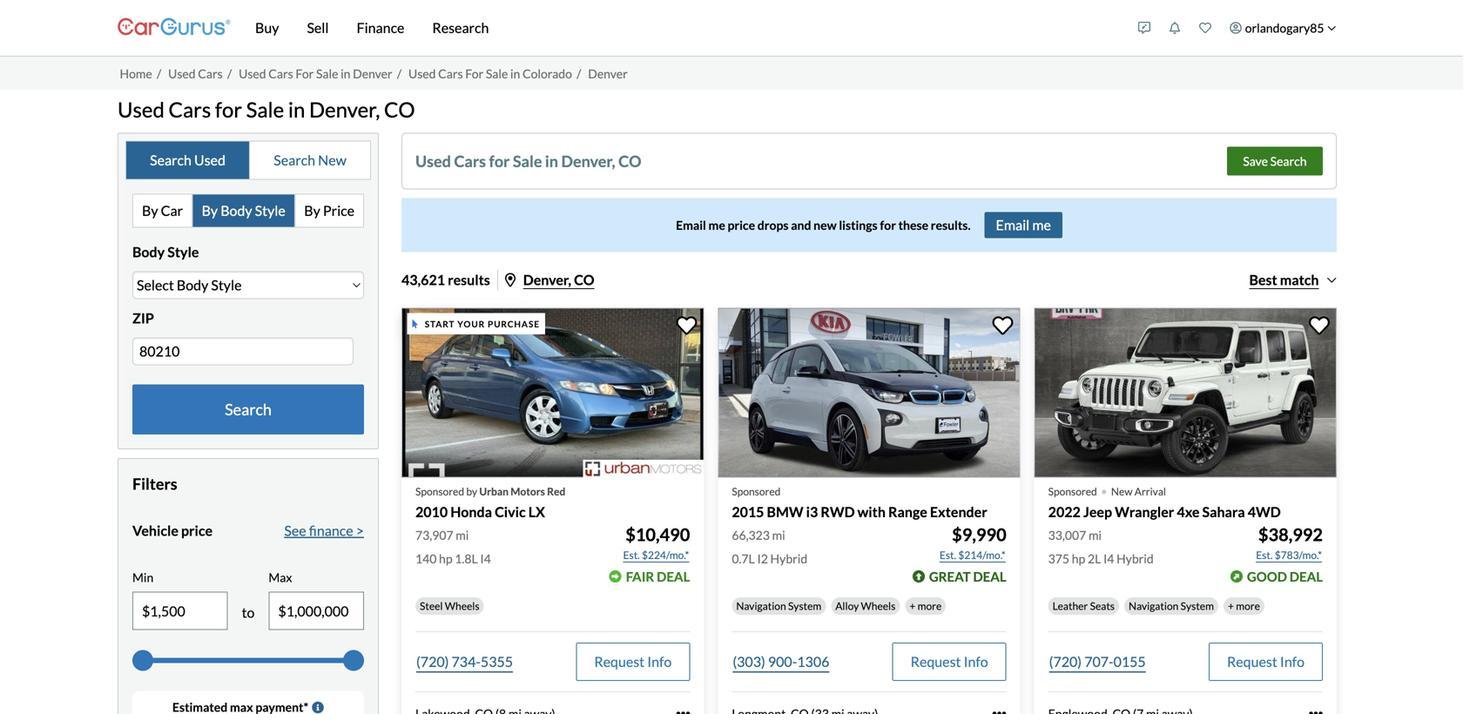 Task type: vqa. For each thing, say whether or not it's contained in the screenshot.
Honda
yes



Task type: locate. For each thing, give the bounding box(es) containing it.
2 by from the left
[[202, 202, 218, 219]]

for
[[215, 97, 242, 122], [489, 151, 510, 171], [880, 218, 896, 232]]

3 sponsored from the left
[[1049, 485, 1097, 498]]

email inside email me button
[[996, 216, 1030, 233]]

0 horizontal spatial navigation system
[[736, 600, 822, 612]]

2 request info button from the left
[[893, 643, 1007, 681]]

900-
[[768, 653, 797, 670]]

research button
[[418, 0, 503, 56]]

request info down great
[[911, 653, 988, 670]]

mi down the bmw
[[772, 528, 785, 543]]

new
[[318, 151, 347, 168], [1111, 485, 1133, 498]]

style down car
[[167, 243, 199, 260]]

map marker alt image
[[505, 273, 516, 287]]

0 horizontal spatial +
[[910, 600, 916, 612]]

for
[[296, 66, 314, 81], [465, 66, 484, 81]]

1 navigation system from the left
[[736, 600, 822, 612]]

ellipsis h image for urban motors red
[[676, 707, 690, 714]]

body
[[221, 202, 252, 219], [132, 243, 165, 260]]

1 + more from the left
[[910, 600, 942, 612]]

sponsored up 2015
[[732, 485, 781, 498]]

more down great
[[918, 600, 942, 612]]

buy
[[255, 19, 279, 36]]

ellipsis h image
[[676, 707, 690, 714], [993, 707, 1007, 714], [1309, 707, 1323, 714]]

for down research dropdown button
[[465, 66, 484, 81]]

0 horizontal spatial system
[[788, 600, 822, 612]]

1 vertical spatial style
[[167, 243, 199, 260]]

request info button down fair
[[576, 643, 690, 681]]

1 deal from the left
[[657, 569, 690, 584]]

info for ·
[[1280, 653, 1305, 670]]

2 horizontal spatial request
[[1227, 653, 1278, 670]]

wheels right the alloy
[[861, 600, 896, 612]]

(720) 707-0155 button
[[1049, 643, 1147, 681]]

arrival
[[1135, 485, 1166, 498]]

2 + from the left
[[1228, 600, 1234, 612]]

0 horizontal spatial ellipsis h image
[[676, 707, 690, 714]]

start your purchase
[[425, 319, 540, 329]]

1 horizontal spatial sponsored
[[732, 485, 781, 498]]

hybrid inside '33,007 mi 375 hp 2l i4 hybrid'
[[1117, 551, 1154, 566]]

price left drops
[[728, 218, 755, 232]]

(720) left 707-
[[1049, 653, 1082, 670]]

2 mi from the left
[[772, 528, 785, 543]]

2 est. from the left
[[940, 549, 957, 561]]

>
[[356, 522, 364, 539]]

$9,990 est. $214/mo.*
[[940, 524, 1007, 561]]

1 vertical spatial used cars for sale in denver, co
[[416, 151, 642, 171]]

1 + from the left
[[910, 600, 916, 612]]

request info button for ·
[[1209, 643, 1323, 681]]

2 horizontal spatial est.
[[1256, 549, 1273, 561]]

2 horizontal spatial co
[[619, 151, 642, 171]]

1 vertical spatial price
[[181, 522, 213, 539]]

request info down good
[[1227, 653, 1305, 670]]

used cars for sale in colorado link
[[409, 66, 572, 81]]

2 hybrid from the left
[[1117, 551, 1154, 566]]

+ more down great
[[910, 600, 942, 612]]

0 horizontal spatial hp
[[439, 551, 453, 566]]

bright white clearcoat 2022 jeep wrangler 4xe sahara 4wd suv / crossover four-wheel drive 8-speed automatic image
[[1035, 308, 1337, 478]]

2 denver from the left
[[588, 66, 628, 81]]

me for email me
[[1033, 216, 1051, 233]]

1 horizontal spatial price
[[728, 218, 755, 232]]

est. inside $38,992 est. $783/mo.*
[[1256, 549, 1273, 561]]

chevron down image
[[1328, 23, 1337, 32]]

1 horizontal spatial email
[[996, 216, 1030, 233]]

navigation system down i2
[[736, 600, 822, 612]]

sponsored up 2010 at the bottom of the page
[[416, 485, 464, 498]]

more
[[918, 600, 942, 612], [1236, 600, 1260, 612]]

0 vertical spatial new
[[318, 151, 347, 168]]

2 wheels from the left
[[861, 600, 896, 612]]

(720) inside button
[[1049, 653, 1082, 670]]

hp for by
[[439, 551, 453, 566]]

2 hp from the left
[[1072, 551, 1086, 566]]

+ more for 2015
[[910, 600, 942, 612]]

(720) for ·
[[1049, 653, 1082, 670]]

1 horizontal spatial system
[[1181, 600, 1214, 612]]

2 horizontal spatial request info
[[1227, 653, 1305, 670]]

1 horizontal spatial request
[[911, 653, 961, 670]]

2 vertical spatial denver,
[[523, 271, 571, 288]]

search up "by price"
[[274, 151, 315, 168]]

cars
[[198, 66, 223, 81], [269, 66, 293, 81], [438, 66, 463, 81], [169, 97, 211, 122], [454, 151, 486, 171]]

sale
[[316, 66, 338, 81], [486, 66, 508, 81], [246, 97, 284, 122], [513, 151, 542, 171]]

mi for 2015
[[772, 528, 785, 543]]

3 mi from the left
[[1089, 528, 1102, 543]]

colorado
[[523, 66, 572, 81]]

denver right colorado
[[588, 66, 628, 81]]

hybrid inside the 66,323 mi 0.7l i2 hybrid
[[771, 551, 808, 566]]

0 horizontal spatial i4
[[480, 551, 491, 566]]

vehicle
[[132, 522, 178, 539]]

1 horizontal spatial ellipsis h image
[[993, 707, 1007, 714]]

request info button down great
[[893, 643, 1007, 681]]

0 vertical spatial denver,
[[309, 97, 380, 122]]

seats
[[1090, 600, 1115, 612]]

0 horizontal spatial for
[[296, 66, 314, 81]]

0 horizontal spatial request info
[[594, 653, 672, 670]]

more for ·
[[1236, 600, 1260, 612]]

1 horizontal spatial hybrid
[[1117, 551, 1154, 566]]

1 horizontal spatial est.
[[940, 549, 957, 561]]

2 horizontal spatial request info button
[[1209, 643, 1323, 681]]

/ right home link
[[157, 66, 161, 81]]

hybrid right 2l
[[1117, 551, 1154, 566]]

3 est. from the left
[[1256, 549, 1273, 561]]

3 request info from the left
[[1227, 653, 1305, 670]]

2 horizontal spatial deal
[[1290, 569, 1323, 584]]

(720) left 734- in the left bottom of the page
[[416, 653, 449, 670]]

save search button
[[1227, 147, 1323, 175]]

2 navigation system from the left
[[1129, 600, 1214, 612]]

0 horizontal spatial co
[[384, 97, 415, 122]]

0 horizontal spatial hybrid
[[771, 551, 808, 566]]

new up "by price"
[[318, 151, 347, 168]]

navigation down i2
[[736, 600, 786, 612]]

0 horizontal spatial more
[[918, 600, 942, 612]]

0 horizontal spatial by
[[142, 202, 158, 219]]

1 ellipsis h image from the left
[[676, 707, 690, 714]]

wheels right steel
[[445, 600, 480, 612]]

1 horizontal spatial by
[[202, 202, 218, 219]]

2 (720) from the left
[[1049, 653, 1082, 670]]

to
[[242, 604, 255, 621]]

1 horizontal spatial new
[[1111, 485, 1133, 498]]

great
[[929, 569, 971, 584]]

1 navigation from the left
[[736, 600, 786, 612]]

body right car
[[221, 202, 252, 219]]

2 horizontal spatial for
[[880, 218, 896, 232]]

wheels for alloy wheels
[[861, 600, 896, 612]]

tab list containing by car
[[132, 194, 364, 228]]

66,323 mi 0.7l i2 hybrid
[[732, 528, 808, 566]]

1 horizontal spatial info
[[964, 653, 988, 670]]

deal down $224/mo.*
[[657, 569, 690, 584]]

2 horizontal spatial by
[[304, 202, 320, 219]]

denver
[[353, 66, 392, 81], [588, 66, 628, 81]]

minimum slider
[[132, 650, 153, 671]]

2 horizontal spatial ellipsis h image
[[1309, 707, 1323, 714]]

deal for urban motors red
[[657, 569, 690, 584]]

deal for ·
[[1290, 569, 1323, 584]]

1 hybrid from the left
[[771, 551, 808, 566]]

1 info from the left
[[647, 653, 672, 670]]

request
[[594, 653, 645, 670], [911, 653, 961, 670], [1227, 653, 1278, 670]]

info down the 'great deal'
[[964, 653, 988, 670]]

3 by from the left
[[304, 202, 320, 219]]

maximum slider
[[343, 650, 364, 671]]

deal down $214/mo.*
[[973, 569, 1007, 584]]

0 horizontal spatial + more
[[910, 600, 942, 612]]

search down "zip" phone field
[[225, 400, 272, 419]]

alloy
[[836, 600, 859, 612]]

fair
[[626, 569, 654, 584]]

0 horizontal spatial request info button
[[576, 643, 690, 681]]

email right the "results." in the right top of the page
[[996, 216, 1030, 233]]

mi down jeep
[[1089, 528, 1102, 543]]

style left "by price"
[[255, 202, 286, 219]]

mouse pointer image
[[412, 320, 418, 328]]

4wd
[[1248, 504, 1281, 521]]

0 horizontal spatial price
[[181, 522, 213, 539]]

0 horizontal spatial est.
[[623, 549, 640, 561]]

3 request info button from the left
[[1209, 643, 1323, 681]]

sponsored inside sponsored by urban motors red 2010 honda civic lx
[[416, 485, 464, 498]]

0 horizontal spatial for
[[215, 97, 242, 122]]

more down good
[[1236, 600, 1260, 612]]

hp inside '33,007 mi 375 hp 2l i4 hybrid'
[[1072, 551, 1086, 566]]

2 sponsored from the left
[[732, 485, 781, 498]]

/ right colorado
[[577, 66, 581, 81]]

finance
[[357, 19, 405, 36]]

1 vertical spatial body
[[132, 243, 165, 260]]

see
[[284, 522, 306, 539]]

1 est. from the left
[[623, 549, 640, 561]]

new right ·
[[1111, 485, 1133, 498]]

/ right used cars link
[[227, 66, 232, 81]]

(720) inside button
[[416, 653, 449, 670]]

0 horizontal spatial (720)
[[416, 653, 449, 670]]

hybrid
[[771, 551, 808, 566], [1117, 551, 1154, 566]]

search used
[[150, 151, 226, 168]]

mi
[[456, 528, 469, 543], [772, 528, 785, 543], [1089, 528, 1102, 543]]

by car
[[142, 202, 183, 219]]

0 horizontal spatial new
[[318, 151, 347, 168]]

+ more down good
[[1228, 600, 1260, 612]]

0 horizontal spatial me
[[709, 218, 725, 232]]

5355
[[481, 653, 513, 670]]

0 vertical spatial for
[[215, 97, 242, 122]]

1 vertical spatial for
[[489, 151, 510, 171]]

used
[[168, 66, 196, 81], [239, 66, 266, 81], [409, 66, 436, 81], [118, 97, 165, 122], [416, 151, 451, 171], [194, 151, 226, 168]]

0 horizontal spatial sponsored
[[416, 485, 464, 498]]

0155
[[1114, 653, 1146, 670]]

2 request info from the left
[[911, 653, 988, 670]]

0 vertical spatial tab list
[[125, 141, 371, 180]]

3 deal from the left
[[1290, 569, 1323, 584]]

0 horizontal spatial email
[[676, 218, 706, 232]]

0 horizontal spatial used cars for sale in denver, co
[[118, 97, 415, 122]]

tab list down search used tab
[[132, 194, 364, 228]]

0 horizontal spatial request
[[594, 653, 645, 670]]

est. up great
[[940, 549, 957, 561]]

save
[[1243, 154, 1268, 168]]

0 horizontal spatial wheels
[[445, 600, 480, 612]]

+ more for ·
[[1228, 600, 1260, 612]]

i4 inside 73,907 mi 140 hp 1.8l i4
[[480, 551, 491, 566]]

request info down fair
[[594, 653, 672, 670]]

1 horizontal spatial more
[[1236, 600, 1260, 612]]

civic
[[495, 504, 526, 521]]

i4 right 1.8l
[[480, 551, 491, 566]]

cargurus logo homepage link image
[[118, 3, 231, 53]]

1 horizontal spatial for
[[489, 151, 510, 171]]

1 sponsored from the left
[[416, 485, 464, 498]]

1 horizontal spatial request info button
[[893, 643, 1007, 681]]

0.7l
[[732, 551, 755, 566]]

2 / from the left
[[227, 66, 232, 81]]

by for by car
[[142, 202, 158, 219]]

2 navigation from the left
[[1129, 600, 1179, 612]]

1 request from the left
[[594, 653, 645, 670]]

by for by body style
[[202, 202, 218, 219]]

style
[[255, 202, 286, 219], [167, 243, 199, 260]]

by right car
[[202, 202, 218, 219]]

1 horizontal spatial navigation system
[[1129, 600, 1214, 612]]

2 horizontal spatial sponsored
[[1049, 485, 1097, 498]]

2 vertical spatial for
[[880, 218, 896, 232]]

(303) 900-1306 button
[[732, 643, 830, 681]]

3 info from the left
[[1280, 653, 1305, 670]]

buy button
[[241, 0, 293, 56]]

search inside tab
[[150, 151, 192, 168]]

1 more from the left
[[918, 600, 942, 612]]

hp right "140"
[[439, 551, 453, 566]]

new inside "tab"
[[318, 151, 347, 168]]

1 horizontal spatial me
[[1033, 216, 1051, 233]]

request for urban motors red
[[594, 653, 645, 670]]

1 horizontal spatial +
[[1228, 600, 1234, 612]]

denver,
[[309, 97, 380, 122], [561, 151, 616, 171], [523, 271, 571, 288]]

2 + more from the left
[[1228, 600, 1260, 612]]

body down by car
[[132, 243, 165, 260]]

est. inside $10,490 est. $224/mo.*
[[623, 549, 640, 561]]

denver down finance popup button
[[353, 66, 392, 81]]

1 horizontal spatial style
[[255, 202, 286, 219]]

0 horizontal spatial info
[[647, 653, 672, 670]]

1 hp from the left
[[439, 551, 453, 566]]

navigation
[[736, 600, 786, 612], [1129, 600, 1179, 612]]

1 by from the left
[[142, 202, 158, 219]]

hp left 2l
[[1072, 551, 1086, 566]]

1 horizontal spatial hp
[[1072, 551, 1086, 566]]

email left drops
[[676, 218, 706, 232]]

request info button for urban motors red
[[576, 643, 690, 681]]

1 request info button from the left
[[576, 643, 690, 681]]

1 horizontal spatial (720)
[[1049, 653, 1082, 670]]

sponsored inside sponsored 2015 bmw i3 rwd with range extender
[[732, 485, 781, 498]]

1 i4 from the left
[[480, 551, 491, 566]]

2 i4 from the left
[[1104, 551, 1114, 566]]

info down the good deal
[[1280, 653, 1305, 670]]

1 horizontal spatial co
[[574, 271, 595, 288]]

0 vertical spatial co
[[384, 97, 415, 122]]

3 request from the left
[[1227, 653, 1278, 670]]

1 horizontal spatial denver
[[588, 66, 628, 81]]

2 info from the left
[[964, 653, 988, 670]]

0 horizontal spatial denver
[[353, 66, 392, 81]]

2 horizontal spatial mi
[[1089, 528, 1102, 543]]

price right vehicle at bottom
[[181, 522, 213, 539]]

sponsored up the 2022 at the bottom right of page
[[1049, 485, 1097, 498]]

hp inside 73,907 mi 140 hp 1.8l i4
[[439, 551, 453, 566]]

1 vertical spatial new
[[1111, 485, 1133, 498]]

0 vertical spatial body
[[221, 202, 252, 219]]

/ down finance popup button
[[397, 66, 402, 81]]

2 request from the left
[[911, 653, 961, 670]]

0 horizontal spatial deal
[[657, 569, 690, 584]]

1 horizontal spatial request info
[[911, 653, 988, 670]]

navigation system right seats
[[1129, 600, 1214, 612]]

1 vertical spatial tab list
[[132, 194, 364, 228]]

sponsored inside sponsored · new arrival 2022 jeep wrangler 4xe sahara 4wd
[[1049, 485, 1097, 498]]

1 horizontal spatial wheels
[[861, 600, 896, 612]]

0 horizontal spatial body
[[132, 243, 165, 260]]

(720)
[[416, 653, 449, 670], [1049, 653, 1082, 670]]

with
[[858, 504, 886, 521]]

info for urban motors red
[[647, 653, 672, 670]]

1 request info from the left
[[594, 653, 672, 670]]

for down sell popup button
[[296, 66, 314, 81]]

by left car
[[142, 202, 158, 219]]

1 horizontal spatial navigation
[[1129, 600, 1179, 612]]

search up car
[[150, 151, 192, 168]]

price
[[323, 202, 355, 219]]

$10,490
[[626, 524, 690, 545]]

request info button down good
[[1209, 643, 1323, 681]]

hybrid right i2
[[771, 551, 808, 566]]

mi inside 73,907 mi 140 hp 1.8l i4
[[456, 528, 469, 543]]

by body style tab
[[193, 195, 296, 227]]

sahara
[[1203, 504, 1245, 521]]

1 horizontal spatial + more
[[1228, 600, 1260, 612]]

(720) 707-0155
[[1049, 653, 1146, 670]]

i4 right 2l
[[1104, 551, 1114, 566]]

menu bar
[[231, 0, 1130, 56]]

email me
[[996, 216, 1051, 233]]

73,907 mi 140 hp 1.8l i4
[[416, 528, 491, 566]]

email for email me
[[996, 216, 1030, 233]]

tab list
[[125, 141, 371, 180], [132, 194, 364, 228]]

sponsored
[[416, 485, 464, 498], [732, 485, 781, 498], [1049, 485, 1097, 498]]

mi inside '33,007 mi 375 hp 2l i4 hybrid'
[[1089, 528, 1102, 543]]

1 (720) from the left
[[416, 653, 449, 670]]

2 more from the left
[[1236, 600, 1260, 612]]

0 horizontal spatial mi
[[456, 528, 469, 543]]

by price tab
[[296, 195, 363, 227]]

search inside "tab"
[[274, 151, 315, 168]]

new inside sponsored · new arrival 2022 jeep wrangler 4xe sahara 4wd
[[1111, 485, 1133, 498]]

1 mi from the left
[[456, 528, 469, 543]]

request info
[[594, 653, 672, 670], [911, 653, 988, 670], [1227, 653, 1305, 670]]

est. up good
[[1256, 549, 1273, 561]]

i4 for ·
[[1104, 551, 1114, 566]]

0 vertical spatial style
[[255, 202, 286, 219]]

i4 inside '33,007 mi 375 hp 2l i4 hybrid'
[[1104, 551, 1114, 566]]

1 horizontal spatial i4
[[1104, 551, 1114, 566]]

1 horizontal spatial mi
[[772, 528, 785, 543]]

sell
[[307, 19, 329, 36]]

range
[[889, 504, 928, 521]]

(720) 734-5355
[[416, 653, 513, 670]]

used cars link
[[168, 66, 223, 81]]

deal down $783/mo.*
[[1290, 569, 1323, 584]]

by inside tab
[[142, 202, 158, 219]]

by left price
[[304, 202, 320, 219]]

1 horizontal spatial used cars for sale in denver, co
[[416, 151, 642, 171]]

1 horizontal spatial body
[[221, 202, 252, 219]]

est. for urban motors red
[[623, 549, 640, 561]]

me inside button
[[1033, 216, 1051, 233]]

mi up 1.8l
[[456, 528, 469, 543]]

tab list up by body style
[[125, 141, 371, 180]]

info down fair deal
[[647, 653, 672, 670]]

hp for ·
[[1072, 551, 1086, 566]]

research
[[432, 19, 489, 36]]

1 wheels from the left
[[445, 600, 480, 612]]

0 horizontal spatial navigation
[[736, 600, 786, 612]]

2 horizontal spatial info
[[1280, 653, 1305, 670]]

navigation right seats
[[1129, 600, 1179, 612]]

3 ellipsis h image from the left
[[1309, 707, 1323, 714]]

$224/mo.*
[[642, 549, 689, 561]]

mi inside the 66,323 mi 0.7l i2 hybrid
[[772, 528, 785, 543]]

1 horizontal spatial deal
[[973, 569, 1007, 584]]

search used tab
[[126, 141, 250, 179]]

est. up fair
[[623, 549, 640, 561]]

$10,490 est. $224/mo.*
[[623, 524, 690, 561]]

co
[[384, 97, 415, 122], [619, 151, 642, 171], [574, 271, 595, 288]]

finance button
[[343, 0, 418, 56]]

1 horizontal spatial for
[[465, 66, 484, 81]]



Task type: describe. For each thing, give the bounding box(es) containing it.
est. for ·
[[1256, 549, 1273, 561]]

jeep
[[1084, 504, 1112, 521]]

see finance > link
[[284, 520, 364, 541]]

body inside tab
[[221, 202, 252, 219]]

your
[[458, 319, 485, 329]]

2 deal from the left
[[973, 569, 1007, 584]]

honda
[[451, 504, 492, 521]]

steel
[[420, 600, 443, 612]]

sponsored for ·
[[1049, 485, 1097, 498]]

3 / from the left
[[397, 66, 402, 81]]

results
[[448, 271, 490, 288]]

style inside by body style tab
[[255, 202, 286, 219]]

used cars for sale in denver link
[[239, 66, 392, 81]]

fair deal
[[626, 569, 690, 584]]

denver, co button
[[505, 271, 595, 288]]

1306
[[797, 653, 830, 670]]

urban
[[479, 485, 509, 498]]

33,007
[[1049, 528, 1086, 543]]

home / used cars / used cars for sale in denver / used cars for sale in colorado / denver
[[120, 66, 628, 81]]

great deal
[[929, 569, 1007, 584]]

by body style
[[202, 202, 286, 219]]

2022
[[1049, 504, 1081, 521]]

more for 2015
[[918, 600, 942, 612]]

Max text field
[[270, 593, 363, 629]]

+ for 2015
[[910, 600, 916, 612]]

leather
[[1053, 600, 1088, 612]]

$9,990
[[952, 524, 1007, 545]]

by price
[[304, 202, 355, 219]]

save search
[[1243, 154, 1307, 168]]

orlandogary85
[[1245, 20, 1325, 35]]

i4 for urban motors red
[[480, 551, 491, 566]]

73,907
[[416, 528, 453, 543]]

2l
[[1088, 551, 1101, 566]]

ZIP telephone field
[[132, 337, 354, 365]]

me for email me price drops and new listings for these results.
[[709, 218, 725, 232]]

sell button
[[293, 0, 343, 56]]

2 ellipsis h image from the left
[[993, 707, 1007, 714]]

sponsored for 2015
[[732, 485, 781, 498]]

search for search used
[[150, 151, 192, 168]]

info circle image
[[312, 702, 324, 714]]

home link
[[120, 66, 152, 81]]

(303) 900-1306
[[733, 653, 830, 670]]

i3
[[806, 504, 818, 521]]

menu bar containing buy
[[231, 0, 1130, 56]]

43,621 results
[[402, 271, 490, 288]]

request for ·
[[1227, 653, 1278, 670]]

1.8l
[[455, 551, 478, 566]]

email for email me price drops and new listings for these results.
[[676, 218, 706, 232]]

+ for ·
[[1228, 600, 1234, 612]]

add a car review image
[[1139, 22, 1151, 34]]

33,007 mi 375 hp 2l i4 hybrid
[[1049, 528, 1154, 566]]

707-
[[1085, 653, 1114, 670]]

est. $783/mo.* button
[[1255, 546, 1323, 564]]

start
[[425, 319, 455, 329]]

email me button
[[985, 212, 1063, 238]]

sponsored · new arrival 2022 jeep wrangler 4xe sahara 4wd
[[1049, 474, 1281, 521]]

2 vertical spatial co
[[574, 271, 595, 288]]

alloy wheels
[[836, 600, 896, 612]]

sponsored for by
[[416, 485, 464, 498]]

body style
[[132, 243, 199, 260]]

saved cars image
[[1200, 22, 1212, 34]]

user icon image
[[1230, 22, 1242, 34]]

bmw
[[767, 504, 804, 521]]

Min text field
[[133, 593, 227, 629]]

140
[[416, 551, 437, 566]]

by for by price
[[304, 202, 320, 219]]

$214/mo.*
[[959, 549, 1006, 561]]

1 vertical spatial co
[[619, 151, 642, 171]]

1 for from the left
[[296, 66, 314, 81]]

$38,992 est. $783/mo.*
[[1256, 524, 1323, 561]]

finance
[[309, 522, 353, 539]]

car
[[161, 202, 183, 219]]

mi for ·
[[1089, 528, 1102, 543]]

4xe
[[1177, 504, 1200, 521]]

$783/mo.*
[[1275, 549, 1322, 561]]

2010
[[416, 504, 448, 521]]

email me price drops and new listings for these results.
[[676, 218, 971, 232]]

66,323
[[732, 528, 770, 543]]

mi for by
[[456, 528, 469, 543]]

i2
[[757, 551, 768, 566]]

2 system from the left
[[1181, 600, 1214, 612]]

search for search
[[225, 400, 272, 419]]

capparis white w/bmw i frozen blue accent 2015 bmw i3 rwd with range extender wagon rear-wheel drive automatic image
[[718, 308, 1021, 478]]

purchase
[[488, 319, 540, 329]]

est. inside $9,990 est. $214/mo.*
[[940, 549, 957, 561]]

$38,992
[[1259, 524, 1323, 545]]

and
[[791, 218, 811, 232]]

orlandogary85 menu item
[[1221, 3, 1346, 52]]

0 horizontal spatial style
[[167, 243, 199, 260]]

request info for urban motors red
[[594, 653, 672, 670]]

0 vertical spatial used cars for sale in denver, co
[[118, 97, 415, 122]]

vehicle price
[[132, 522, 213, 539]]

wrangler
[[1115, 504, 1175, 521]]

lx
[[529, 504, 545, 521]]

see finance >
[[284, 522, 364, 539]]

good
[[1247, 569, 1287, 584]]

sponsored by urban motors red 2010 honda civic lx
[[416, 485, 566, 521]]

search right save at right
[[1271, 154, 1307, 168]]

1 denver from the left
[[353, 66, 392, 81]]

search new
[[274, 151, 347, 168]]

4 / from the left
[[577, 66, 581, 81]]

(720) for by
[[416, 653, 449, 670]]

0 vertical spatial price
[[728, 218, 755, 232]]

urban motors red image
[[583, 460, 704, 478]]

search for search new
[[274, 151, 315, 168]]

ellipsis h image for ·
[[1309, 707, 1323, 714]]

min
[[132, 570, 154, 585]]

1 / from the left
[[157, 66, 161, 81]]

these
[[899, 218, 929, 232]]

tab list containing search used
[[125, 141, 371, 180]]

2 for from the left
[[465, 66, 484, 81]]

zip
[[132, 309, 154, 326]]

home
[[120, 66, 152, 81]]

blue 2010 honda civic lx sedan front-wheel drive 5-speed automatic image
[[402, 308, 704, 478]]

denver, co
[[523, 271, 595, 288]]

extender
[[930, 504, 988, 521]]

rwd
[[821, 504, 855, 521]]

est. $224/mo.* button
[[622, 546, 690, 564]]

(303)
[[733, 653, 766, 670]]

·
[[1101, 474, 1108, 506]]

red
[[547, 485, 566, 498]]

orlandogary85 menu
[[1130, 3, 1346, 52]]

new
[[814, 218, 837, 232]]

open notifications image
[[1169, 22, 1181, 34]]

used inside tab
[[194, 151, 226, 168]]

results.
[[931, 218, 971, 232]]

(720) 734-5355 button
[[416, 643, 514, 681]]

1 system from the left
[[788, 600, 822, 612]]

wheels for steel wheels
[[445, 600, 480, 612]]

search new tab
[[250, 141, 370, 179]]

request info for ·
[[1227, 653, 1305, 670]]

734-
[[452, 653, 481, 670]]

375
[[1049, 551, 1070, 566]]

1 vertical spatial denver,
[[561, 151, 616, 171]]

by
[[466, 485, 477, 498]]

by car tab
[[133, 195, 193, 227]]

orlandogary85 button
[[1221, 3, 1346, 52]]

2015
[[732, 504, 764, 521]]



